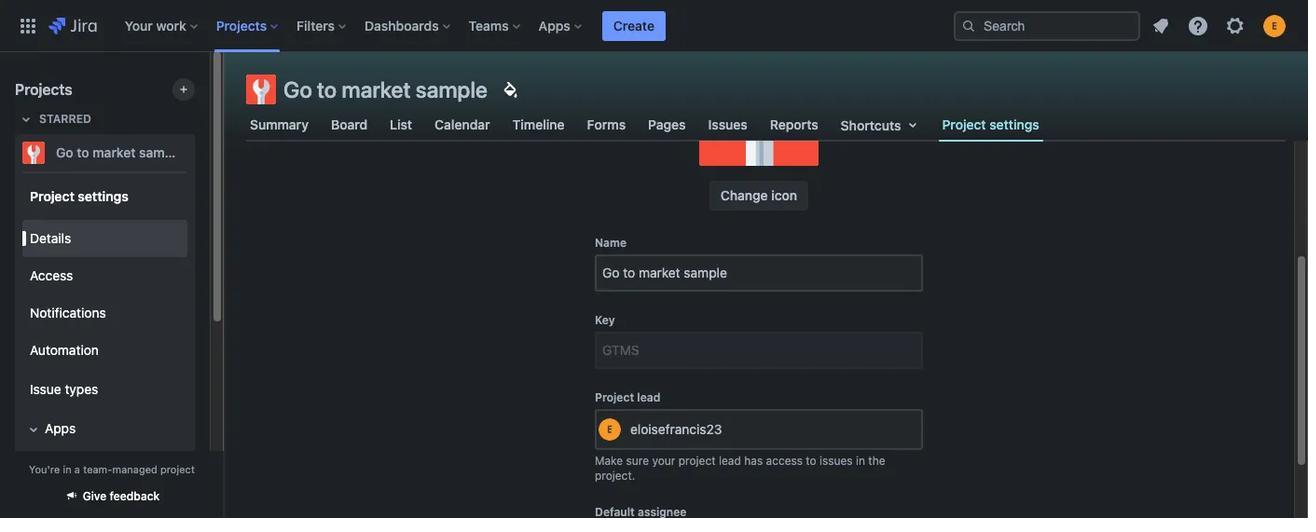Task type: locate. For each thing, give the bounding box(es) containing it.
project right shortcuts "dropdown button"
[[943, 116, 987, 132]]

1 vertical spatial market
[[93, 145, 136, 160]]

project
[[943, 116, 987, 132], [30, 188, 74, 204], [595, 391, 635, 405]]

settings
[[990, 116, 1040, 132], [78, 188, 129, 204]]

to up board
[[317, 77, 337, 103]]

settings image
[[1225, 14, 1247, 37]]

change icon
[[721, 188, 798, 203]]

0 horizontal spatial go to market sample
[[56, 145, 184, 160]]

managed
[[112, 464, 157, 476]]

reports link
[[767, 108, 823, 142]]

2 vertical spatial project
[[595, 391, 635, 405]]

calendar link
[[431, 108, 494, 142]]

lead
[[637, 391, 661, 405], [719, 454, 742, 468]]

Name field
[[597, 257, 922, 290]]

2 group from the top
[[19, 215, 188, 519]]

0 vertical spatial lead
[[637, 391, 661, 405]]

access
[[766, 454, 803, 468]]

1 vertical spatial lead
[[719, 454, 742, 468]]

market up details link
[[93, 145, 136, 160]]

project up eloisefrancis23 icon in the bottom left of the page
[[595, 391, 635, 405]]

notifications link
[[22, 295, 188, 332]]

issue types link
[[22, 369, 188, 411]]

you're
[[29, 464, 60, 476]]

1 group from the top
[[19, 172, 188, 519]]

0 horizontal spatial lead
[[637, 391, 661, 405]]

make
[[595, 454, 623, 468]]

Search field
[[954, 11, 1141, 41]]

issue
[[30, 381, 61, 397]]

timeline
[[513, 117, 565, 132]]

1 horizontal spatial sample
[[416, 77, 488, 103]]

go
[[284, 77, 312, 103], [56, 145, 73, 160]]

automation link
[[22, 332, 188, 369]]

issues
[[820, 454, 853, 468]]

a
[[74, 464, 80, 476]]

2 horizontal spatial to
[[806, 454, 817, 468]]

0 vertical spatial project
[[943, 116, 987, 132]]

calendar
[[435, 117, 490, 132]]

to
[[317, 77, 337, 103], [77, 145, 89, 160], [806, 454, 817, 468]]

Key field
[[597, 334, 922, 368]]

go to market sample down starred on the left
[[56, 145, 184, 160]]

0 horizontal spatial to
[[77, 145, 89, 160]]

go up summary
[[284, 77, 312, 103]]

0 vertical spatial go
[[284, 77, 312, 103]]

project
[[679, 454, 716, 468], [160, 464, 195, 476]]

1 horizontal spatial go to market sample
[[284, 77, 488, 103]]

types
[[65, 381, 98, 397]]

give feedback button
[[53, 481, 171, 512]]

create button
[[603, 11, 666, 41]]

help image
[[1188, 14, 1210, 37]]

to inside make sure your project lead has access to issues in the project.
[[806, 454, 817, 468]]

notifications
[[30, 305, 106, 321]]

project right your
[[679, 454, 716, 468]]

0 horizontal spatial project settings
[[30, 188, 129, 204]]

1 vertical spatial project settings
[[30, 188, 129, 204]]

make sure your project lead has access to issues in the project.
[[595, 454, 886, 483]]

project inside make sure your project lead has access to issues in the project.
[[679, 454, 716, 468]]

jira image
[[49, 14, 97, 37], [49, 14, 97, 37]]

market up list
[[342, 77, 411, 103]]

in left the a
[[63, 464, 72, 476]]

1 horizontal spatial settings
[[990, 116, 1040, 132]]

0 vertical spatial market
[[342, 77, 411, 103]]

1 horizontal spatial in
[[856, 454, 866, 468]]

0 vertical spatial settings
[[990, 116, 1040, 132]]

group
[[19, 172, 188, 519], [19, 215, 188, 519]]

project right managed
[[160, 464, 195, 476]]

go to market sample
[[284, 77, 488, 103], [56, 145, 184, 160]]

pages link
[[645, 108, 690, 142]]

has
[[745, 454, 763, 468]]

collapse starred projects image
[[15, 108, 37, 131]]

project.
[[595, 469, 636, 483]]

1 horizontal spatial project settings
[[943, 116, 1040, 132]]

1 horizontal spatial project
[[679, 454, 716, 468]]

your
[[653, 454, 676, 468]]

project settings
[[943, 116, 1040, 132], [30, 188, 129, 204]]

give
[[83, 490, 107, 504]]

go down starred on the left
[[56, 145, 73, 160]]

1 vertical spatial project
[[30, 188, 74, 204]]

summary
[[250, 117, 309, 132]]

sure
[[627, 454, 649, 468]]

timeline link
[[509, 108, 569, 142]]

sample
[[416, 77, 488, 103], [139, 145, 184, 160]]

go to market sample up list
[[284, 77, 488, 103]]

you're in a team-managed project
[[29, 464, 195, 476]]

access link
[[22, 257, 188, 295]]

0 vertical spatial to
[[317, 77, 337, 103]]

2 horizontal spatial project
[[943, 116, 987, 132]]

in left the
[[856, 454, 866, 468]]

tab list containing project settings
[[235, 108, 1298, 142]]

to down starred on the left
[[77, 145, 89, 160]]

1 horizontal spatial lead
[[719, 454, 742, 468]]

issues link
[[705, 108, 752, 142]]

market
[[342, 77, 411, 103], [93, 145, 136, 160]]

tab list
[[235, 108, 1298, 142]]

0 horizontal spatial settings
[[78, 188, 129, 204]]

to left issues
[[806, 454, 817, 468]]

lead left has
[[719, 454, 742, 468]]

1 vertical spatial sample
[[139, 145, 184, 160]]

group containing project settings
[[19, 172, 188, 519]]

feedback
[[110, 490, 160, 504]]

forms
[[587, 117, 626, 132]]

notifications image
[[1150, 14, 1173, 37]]

0 vertical spatial sample
[[416, 77, 488, 103]]

lead up eloisefrancis23
[[637, 391, 661, 405]]

in
[[856, 454, 866, 468], [63, 464, 72, 476]]

apps
[[45, 420, 76, 436]]

1 horizontal spatial market
[[342, 77, 411, 103]]

1 horizontal spatial project
[[595, 391, 635, 405]]

1 vertical spatial settings
[[78, 188, 129, 204]]

project up details
[[30, 188, 74, 204]]

0 horizontal spatial project
[[160, 464, 195, 476]]

0 horizontal spatial go
[[56, 145, 73, 160]]

2 vertical spatial to
[[806, 454, 817, 468]]



Task type: vqa. For each thing, say whether or not it's contained in the screenshot.
the leftmost Go
yes



Task type: describe. For each thing, give the bounding box(es) containing it.
shortcuts button
[[838, 108, 928, 142]]

in inside make sure your project lead has access to issues in the project.
[[856, 454, 866, 468]]

projects
[[15, 81, 72, 98]]

1 vertical spatial go to market sample
[[56, 145, 184, 160]]

board
[[331, 117, 368, 132]]

appswitcher icon image
[[17, 14, 39, 37]]

0 horizontal spatial in
[[63, 464, 72, 476]]

details
[[30, 230, 71, 246]]

project avatar image
[[700, 47, 819, 166]]

icon
[[772, 188, 798, 203]]

1 horizontal spatial to
[[317, 77, 337, 103]]

board link
[[327, 108, 371, 142]]

change icon button
[[710, 181, 809, 211]]

eloisefrancis23
[[631, 422, 723, 438]]

0 horizontal spatial sample
[[139, 145, 184, 160]]

issues
[[709, 117, 748, 132]]

the
[[869, 454, 886, 468]]

change
[[721, 188, 768, 203]]

go to market sample link
[[15, 134, 188, 172]]

project inside tab list
[[943, 116, 987, 132]]

details link
[[22, 220, 188, 257]]

shortcuts
[[841, 117, 902, 133]]

0 vertical spatial project settings
[[943, 116, 1040, 132]]

lead inside make sure your project lead has access to issues in the project.
[[719, 454, 742, 468]]

team-
[[83, 464, 112, 476]]

forms link
[[584, 108, 630, 142]]

give feedback
[[83, 490, 160, 504]]

1 vertical spatial to
[[77, 145, 89, 160]]

access
[[30, 267, 73, 283]]

name
[[595, 236, 627, 250]]

automation
[[30, 342, 99, 358]]

1 vertical spatial go
[[56, 145, 73, 160]]

create banner
[[0, 0, 1309, 52]]

list
[[390, 117, 412, 132]]

create
[[614, 17, 655, 33]]

pages
[[649, 117, 686, 132]]

search image
[[962, 18, 977, 33]]

list link
[[386, 108, 416, 142]]

starred
[[39, 112, 91, 126]]

eloisefrancis23 image
[[599, 419, 621, 441]]

0 horizontal spatial project
[[30, 188, 74, 204]]

1 horizontal spatial go
[[284, 77, 312, 103]]

project lead
[[595, 391, 661, 405]]

reports
[[770, 117, 819, 132]]

primary element
[[11, 0, 954, 52]]

apps button
[[22, 411, 188, 448]]

0 vertical spatial go to market sample
[[284, 77, 488, 103]]

key
[[595, 313, 615, 327]]

group containing details
[[19, 215, 188, 519]]

summary link
[[246, 108, 313, 142]]

0 horizontal spatial market
[[93, 145, 136, 160]]

expand image
[[22, 419, 45, 441]]

issue types
[[30, 381, 98, 397]]

your profile and settings image
[[1264, 14, 1287, 37]]



